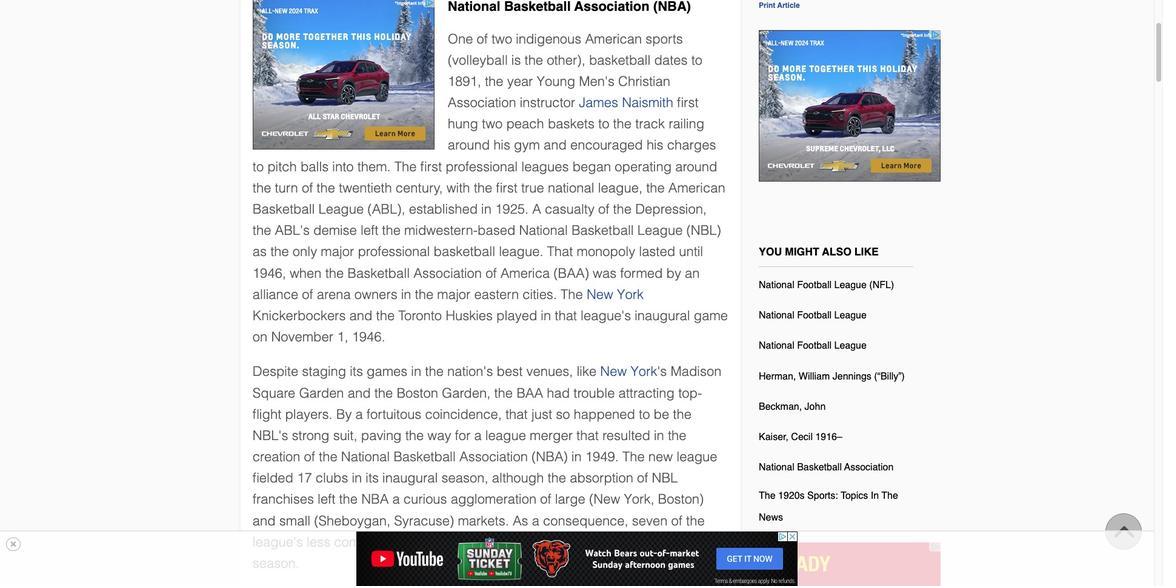 Task type: vqa. For each thing, say whether or not it's contained in the screenshot.
professional to the left
yes



Task type: describe. For each thing, give the bounding box(es) containing it.
happened
[[574, 407, 635, 422]]

christian
[[618, 74, 671, 89]]

national inside first hung two peach baskets to the track railing around his gym and encouraged his charges to pitch balls into them. the first professional leagues began operating around the turn of the twentieth century, with the first true national league, the american basketball league (abl), established in 1925. a casualty of the depression, the abl's demise left the midwestern-based national basketball league (nbl) as the only major professional basketball league. that monopoly lasted until 1946, when the basketball association of america (baa) was formed by an alliance of arena owners in the major eastern cities. the
[[519, 223, 568, 238]]

venues,
[[526, 365, 573, 380]]

start
[[555, 535, 582, 550]]

of left large
[[540, 493, 551, 508]]

(nba)
[[532, 450, 568, 465]]

hung
[[448, 117, 478, 132]]

century,
[[396, 181, 443, 196]]

and down franchises
[[253, 514, 276, 529]]

the up as
[[253, 223, 271, 238]]

1 vertical spatial york
[[631, 365, 657, 380]]

cities.
[[523, 287, 557, 302]]

eastern
[[474, 287, 519, 302]]

you
[[759, 246, 782, 258]]

1950-
[[622, 535, 656, 550]]

just
[[532, 407, 552, 422]]

consequence,
[[543, 514, 629, 529]]

1 vertical spatial around
[[676, 159, 718, 174]]

that
[[547, 245, 573, 260]]

the up 'century,'
[[395, 159, 417, 174]]

the down (baa)
[[561, 287, 583, 302]]

owners
[[355, 287, 398, 302]]

league up demise
[[319, 202, 364, 217]]

by inside first hung two peach baskets to the track railing around his gym and encouraged his charges to pitch balls into them. the first professional leagues began operating around the turn of the twentieth century, with the first true national league, the american basketball league (abl), established in 1925. a casualty of the depression, the abl's demise left the midwestern-based national basketball league (nbl) as the only major professional basketball league. that monopoly lasted until 1946, when the basketball association of america (baa) was formed by an alliance of arena owners in the major eastern cities. the
[[667, 266, 681, 281]]

print
[[759, 1, 776, 10]]

large
[[555, 493, 586, 508]]

demise
[[313, 223, 357, 238]]

leagues
[[522, 159, 569, 174]]

american inside first hung two peach baskets to the track railing around his gym and encouraged his charges to pitch balls into them. the first professional leagues began operating around the turn of the twentieth century, with the first true national league, the american basketball league (abl), established in 1925. a casualty of the depression, the abl's demise left the midwestern-based national basketball league (nbl) as the only major professional basketball league. that monopoly lasted until 1946, when the basketball association of america (baa) was formed by an alliance of arena owners in the major eastern cities. the
[[669, 181, 725, 196]]

1 horizontal spatial professional
[[446, 159, 518, 174]]

nation's
[[447, 365, 493, 380]]

you might also like
[[759, 246, 879, 258]]

midwestern-
[[404, 223, 478, 238]]

john
[[805, 402, 826, 413]]

national for national football league (nfl) link
[[759, 280, 795, 291]]

league left (nfl)
[[835, 280, 867, 291]]

of down the when
[[302, 287, 313, 302]]

beckman, john
[[759, 402, 826, 413]]

the down operating
[[646, 181, 665, 196]]

two for peach
[[482, 117, 503, 132]]

in up based
[[481, 202, 492, 217]]

casualty
[[545, 202, 595, 217]]

based
[[478, 223, 516, 238]]

basketball inside 'link'
[[797, 463, 842, 474]]

football for second national football league link from the top of the page
[[797, 341, 832, 352]]

one
[[448, 31, 473, 46]]

sports
[[646, 31, 683, 46]]

a
[[532, 202, 541, 217]]

the down best
[[494, 386, 513, 401]]

basketball up owners
[[348, 266, 410, 281]]

gym
[[514, 138, 540, 153]]

and up by
[[348, 386, 371, 401]]

0 horizontal spatial first
[[421, 159, 442, 174]]

players.
[[285, 407, 333, 422]]

paving
[[361, 429, 402, 444]]

staging
[[302, 365, 346, 380]]

the right with
[[474, 181, 492, 196]]

creation
[[253, 450, 300, 465]]

1 national football league link from the top
[[759, 306, 867, 331]]

inaugural inside 's madison square garden and the boston garden, the baa had trouble attracting top- flight players. by a fortuitous coincidence, that just so happened to be the nbl's strong suit, paving the way for a league merger that resulted in the creation of the national basketball association (nba) in 1949. the new league fielded 17 clubs in its inaugural season, although the absorption of nbl franchises left the nba a curious agglomeration of large (new york, boston) and small (sheboygan, syracuse) markets. as a consequence, seven of the league's less competitive teams had folded by the start of the 1950-1951 season.
[[383, 471, 438, 486]]

indigenous
[[516, 31, 582, 46]]

1 vertical spatial that
[[506, 407, 528, 422]]

a right as
[[532, 514, 540, 529]]

the up (sheboygan,
[[339, 493, 358, 508]]

to up "encouraged"
[[598, 117, 610, 132]]

garden
[[299, 386, 344, 401]]

fortuitous
[[367, 407, 422, 422]]

into
[[332, 159, 354, 174]]

0 vertical spatial its
[[350, 365, 363, 380]]

kaiser, cecil 1916– link
[[759, 427, 843, 453]]

the up toronto
[[415, 287, 434, 302]]

a right by
[[356, 407, 363, 422]]

small
[[279, 514, 311, 529]]

way
[[428, 429, 451, 444]]

the up boston
[[425, 365, 444, 380]]

kaiser, cecil 1916–
[[759, 432, 843, 443]]

national for second national football league link from the top of the page
[[759, 341, 795, 352]]

1 horizontal spatial major
[[437, 287, 471, 302]]

the up arena
[[325, 266, 344, 281]]

resulted
[[603, 429, 651, 444]]

huskies
[[446, 309, 493, 324]]

of down strong
[[304, 450, 315, 465]]

pitch
[[268, 159, 297, 174]]

news
[[759, 513, 783, 524]]

league's inside 's madison square garden and the boston garden, the baa had trouble attracting top- flight players. by a fortuitous coincidence, that just so happened to be the nbl's strong suit, paving the way for a league merger that resulted in the creation of the national basketball association (nba) in 1949. the new league fielded 17 clubs in its inaugural season, although the absorption of nbl franchises left the nba a curious agglomeration of large (new york, boston) and small (sheboygan, syracuse) markets. as a consequence, seven of the league's less competitive teams had folded by the start of the 1950-1951 season.
[[253, 535, 303, 550]]

basketball up monopoly
[[572, 223, 634, 238]]

the down be
[[668, 429, 687, 444]]

less
[[307, 535, 331, 550]]

to inside one of two indigenous american sports (volleyball is the other), basketball dates to 1891, the year young men's christian association instructor
[[692, 53, 703, 68]]

season,
[[442, 471, 488, 486]]

attracting
[[619, 386, 675, 401]]

herman, william jennings ("billy")
[[759, 371, 905, 382]]

in inside the 1920s sports: topics in the news
[[871, 491, 879, 502]]

national football league (nfl) link
[[759, 275, 894, 301]]

monopoly
[[577, 245, 635, 260]]

despite staging its games in the nation's best venues, like new york
[[253, 365, 657, 380]]

the inside 's madison square garden and the boston garden, the baa had trouble attracting top- flight players. by a fortuitous coincidence, that just so happened to be the nbl's strong suit, paving the way for a league merger that resulted in the creation of the national basketball association (nba) in 1949. the new league fielded 17 clubs in its inaugural season, although the absorption of nbl franchises left the nba a curious agglomeration of large (new york, boston) and small (sheboygan, syracuse) markets. as a consequence, seven of the league's less competitive teams had folded by the start of the 1950-1951 season.
[[623, 450, 645, 465]]

by inside 's madison square garden and the boston garden, the baa had trouble attracting top- flight players. by a fortuitous coincidence, that just so happened to be the nbl's strong suit, paving the way for a league merger that resulted in the creation of the national basketball association (nba) in 1949. the new league fielded 17 clubs in its inaugural season, although the absorption of nbl franchises left the nba a curious agglomeration of large (new york, boston) and small (sheboygan, syracuse) markets. as a consequence, seven of the league's less competitive teams had folded by the start of the 1950-1951 season.
[[515, 535, 529, 550]]

as
[[513, 514, 528, 529]]

2 horizontal spatial first
[[677, 95, 699, 110]]

2 national football league from the top
[[759, 341, 867, 352]]

×
[[10, 538, 17, 552]]

abl's
[[275, 223, 310, 238]]

the down (abl),
[[382, 223, 401, 238]]

herman,
[[759, 371, 796, 382]]

arena
[[317, 287, 351, 302]]

nbl's
[[253, 429, 288, 444]]

twentieth
[[339, 181, 392, 196]]

of up york,
[[637, 471, 648, 486]]

1 horizontal spatial first
[[496, 181, 518, 196]]

game
[[694, 309, 728, 324]]

print article
[[759, 1, 800, 10]]

(nfl)
[[870, 280, 894, 291]]

competitive
[[334, 535, 403, 550]]

inaugural inside knickerbockers and the toronto huskies played in that league's inaugural game on november 1, 1946.
[[635, 309, 690, 324]]

0 horizontal spatial had
[[446, 535, 469, 550]]

article
[[778, 1, 800, 10]]

seven
[[632, 514, 668, 529]]

be
[[654, 407, 669, 422]]

other),
[[547, 53, 586, 68]]

0 horizontal spatial around
[[448, 138, 490, 153]]

merger
[[530, 429, 573, 444]]

began
[[573, 159, 611, 174]]

league up lasted
[[638, 223, 683, 238]]

1 national football league from the top
[[759, 311, 867, 322]]

beckman, john link
[[759, 397, 826, 423]]

its inside 's madison square garden and the boston garden, the baa had trouble attracting top- flight players. by a fortuitous coincidence, that just so happened to be the nbl's strong suit, paving the way for a league merger that resulted in the creation of the national basketball association (nba) in 1949. the new league fielded 17 clubs in its inaugural season, although the absorption of nbl franchises left the nba a curious agglomeration of large (new york, boston) and small (sheboygan, syracuse) markets. as a consequence, seven of the league's less competitive teams had folded by the start of the 1950-1951 season.
[[366, 471, 379, 486]]

's madison square garden and the boston garden, the baa had trouble attracting top- flight players. by a fortuitous coincidence, that just so happened to be the nbl's strong suit, paving the way for a league merger that resulted in the creation of the national basketball association (nba) in 1949. the new league fielded 17 clubs in its inaugural season, although the absorption of nbl franchises left the nba a curious agglomeration of large (new york, boston) and small (sheboygan, syracuse) markets. as a consequence, seven of the league's less competitive teams had folded by the start of the 1950-1951 season.
[[253, 365, 722, 572]]

nbl
[[652, 471, 678, 486]]

william
[[799, 371, 830, 382]]

the 1920s sports: topics in the news
[[759, 491, 898, 524]]

two for indigenous
[[492, 31, 512, 46]]

0 vertical spatial new
[[587, 287, 614, 302]]

new york
[[587, 287, 644, 302]]

in up new
[[654, 429, 664, 444]]

james naismith link
[[579, 95, 674, 110]]

suit,
[[333, 429, 357, 444]]

the down balls
[[317, 181, 335, 196]]

basketball inside first hung two peach baskets to the track railing around his gym and encouraged his charges to pitch balls into them. the first professional leagues began operating around the turn of the twentieth century, with the first true national league, the american basketball league (abl), established in 1925. a casualty of the depression, the abl's demise left the midwestern-based national basketball league (nbl) as the only major professional basketball league. that monopoly lasted until 1946, when the basketball association of america (baa) was formed by an alliance of arena owners in the major eastern cities. the
[[434, 245, 495, 260]]

("billy")
[[874, 371, 905, 382]]

dates
[[654, 53, 688, 68]]

a right for on the bottom of the page
[[474, 429, 482, 444]]

season.
[[253, 557, 299, 572]]

association inside 'link'
[[845, 463, 894, 474]]

depression,
[[635, 202, 707, 217]]

cecil
[[791, 432, 813, 443]]

the up clubs
[[319, 450, 337, 465]]

in right clubs
[[352, 471, 362, 486]]

basketball inside 's madison square garden and the boston garden, the baa had trouble attracting top- flight players. by a fortuitous coincidence, that just so happened to be the nbl's strong suit, paving the way for a league merger that resulted in the creation of the national basketball association (nba) in 1949. the new league fielded 17 clubs in its inaugural season, although the absorption of nbl franchises left the nba a curious agglomeration of large (new york, boston) and small (sheboygan, syracuse) markets. as a consequence, seven of the league's less competitive teams had folded by the start of the 1950-1951 season.
[[394, 450, 456, 465]]

also
[[822, 246, 852, 258]]

's
[[657, 365, 667, 380]]

toronto
[[398, 309, 442, 324]]

national basketball association
[[759, 463, 894, 474]]



Task type: locate. For each thing, give the bounding box(es) containing it.
0 vertical spatial national football league link
[[759, 306, 867, 331]]

around down hung
[[448, 138, 490, 153]]

1 horizontal spatial left
[[361, 223, 378, 238]]

despite
[[253, 365, 298, 380]]

national down a
[[519, 223, 568, 238]]

league right new
[[677, 450, 718, 465]]

advertisement region
[[253, 0, 435, 150], [759, 30, 941, 182], [356, 532, 798, 587], [759, 543, 941, 587]]

0 vertical spatial inaugural
[[635, 309, 690, 324]]

a right nba
[[393, 493, 400, 508]]

left inside first hung two peach baskets to the track railing around his gym and encouraged his charges to pitch balls into them. the first professional leagues began operating around the turn of the twentieth century, with the first true national league, the american basketball league (abl), established in 1925. a casualty of the depression, the abl's demise left the midwestern-based national basketball league (nbl) as the only major professional basketball league. that monopoly lasted until 1946, when the basketball association of america (baa) was formed by an alliance of arena owners in the major eastern cities. the
[[361, 223, 378, 238]]

operating
[[615, 159, 672, 174]]

absorption
[[570, 471, 634, 486]]

that down cities.
[[555, 309, 577, 324]]

agglomeration
[[451, 493, 537, 508]]

national football league (nfl)
[[759, 280, 894, 291]]

the down james naismith
[[613, 117, 632, 132]]

the inside knickerbockers and the toronto huskies played in that league's inaugural game on november 1, 1946.
[[376, 309, 395, 324]]

jennings
[[833, 371, 872, 382]]

1951
[[656, 535, 686, 550]]

nba
[[361, 493, 389, 508]]

and up the 1946.
[[350, 309, 373, 324]]

0 vertical spatial around
[[448, 138, 490, 153]]

two right hung
[[482, 117, 503, 132]]

basketball
[[589, 53, 651, 68], [434, 245, 495, 260]]

0 vertical spatial american
[[585, 31, 642, 46]]

0 vertical spatial by
[[667, 266, 681, 281]]

syracuse)
[[394, 514, 454, 529]]

1 vertical spatial new
[[600, 365, 627, 380]]

to inside 's madison square garden and the boston garden, the baa had trouble attracting top- flight players. by a fortuitous coincidence, that just so happened to be the nbl's strong suit, paving the way for a league merger that resulted in the creation of the national basketball association (nba) in 1949. the new league fielded 17 clubs in its inaugural season, although the absorption of nbl franchises left the nba a curious agglomeration of large (new york, boston) and small (sheboygan, syracuse) markets. as a consequence, seven of the league's less competitive teams had folded by the start of the 1950-1951 season.
[[639, 407, 650, 422]]

0 horizontal spatial its
[[350, 365, 363, 380]]

national football league up william at the bottom of page
[[759, 341, 867, 352]]

like
[[855, 246, 879, 258]]

1916–
[[816, 432, 843, 443]]

two up is at the top
[[492, 31, 512, 46]]

american up the depression,
[[669, 181, 725, 196]]

american up the men's
[[585, 31, 642, 46]]

of up "eastern"
[[486, 266, 497, 281]]

basketball down turn
[[253, 202, 315, 217]]

in up toronto
[[401, 287, 411, 302]]

1 vertical spatial national football league link
[[759, 336, 867, 362]]

on
[[253, 330, 268, 345]]

basketball up the men's
[[589, 53, 651, 68]]

1 horizontal spatial american
[[669, 181, 725, 196]]

0 horizontal spatial professional
[[358, 245, 430, 260]]

by left an at the right of page
[[667, 266, 681, 281]]

of right turn
[[302, 181, 313, 196]]

the right as
[[270, 245, 289, 260]]

by
[[667, 266, 681, 281], [515, 535, 529, 550]]

to left the 'pitch'
[[253, 159, 264, 174]]

topics
[[841, 491, 868, 502]]

national
[[548, 181, 595, 196]]

1 vertical spatial league
[[677, 450, 718, 465]]

lasted
[[639, 245, 675, 260]]

1 horizontal spatial around
[[676, 159, 718, 174]]

the right be
[[673, 407, 692, 422]]

that
[[555, 309, 577, 324], [506, 407, 528, 422], [577, 429, 599, 444]]

0 horizontal spatial league's
[[253, 535, 303, 550]]

1949.
[[586, 450, 619, 465]]

strong
[[292, 429, 330, 444]]

the left turn
[[253, 181, 271, 196]]

0 vertical spatial had
[[547, 386, 570, 401]]

new right like on the bottom
[[600, 365, 627, 380]]

football for national football league (nfl) link
[[797, 280, 832, 291]]

the down boston)
[[686, 514, 705, 529]]

left inside 's madison square garden and the boston garden, the baa had trouble attracting top- flight players. by a fortuitous coincidence, that just so happened to be the nbl's strong suit, paving the way for a league merger that resulted in the creation of the national basketball association (nba) in 1949. the new league fielded 17 clubs in its inaugural season, although the absorption of nbl franchises left the nba a curious agglomeration of large (new york, boston) and small (sheboygan, syracuse) markets. as a consequence, seven of the league's less competitive teams had folded by the start of the 1950-1951 season.
[[318, 493, 335, 508]]

national for second national football league link from the bottom of the page
[[759, 311, 795, 322]]

(baa)
[[554, 266, 589, 281]]

1 vertical spatial two
[[482, 117, 503, 132]]

to right dates at the top right
[[692, 53, 703, 68]]

of up (volleyball
[[477, 31, 488, 46]]

played
[[497, 309, 537, 324]]

by down as
[[515, 535, 529, 550]]

0 horizontal spatial basketball
[[434, 245, 495, 260]]

0 horizontal spatial major
[[321, 245, 354, 260]]

his left the gym
[[494, 138, 510, 153]]

0 horizontal spatial american
[[585, 31, 642, 46]]

basketball inside one of two indigenous american sports (volleyball is the other), basketball dates to 1891, the year young men's christian association instructor
[[589, 53, 651, 68]]

0 vertical spatial major
[[321, 245, 354, 260]]

baa
[[517, 386, 543, 401]]

0 horizontal spatial by
[[515, 535, 529, 550]]

boston
[[397, 386, 438, 401]]

had right teams
[[446, 535, 469, 550]]

the left the start at the left of page
[[533, 535, 552, 550]]

league's inside knickerbockers and the toronto huskies played in that league's inaugural game on november 1, 1946.
[[581, 309, 631, 324]]

the right is at the top
[[525, 53, 543, 68]]

james
[[579, 95, 618, 110]]

0 vertical spatial professional
[[446, 159, 518, 174]]

best
[[497, 365, 523, 380]]

alliance
[[253, 287, 298, 302]]

top-
[[679, 386, 702, 401]]

peach
[[506, 117, 544, 132]]

and inside knickerbockers and the toronto huskies played in that league's inaugural game on november 1, 1946.
[[350, 309, 373, 324]]

national inside 's madison square garden and the boston garden, the baa had trouble attracting top- flight players. by a fortuitous coincidence, that just so happened to be the nbl's strong suit, paving the way for a league merger that resulted in the creation of the national basketball association (nba) in 1949. the new league fielded 17 clubs in its inaugural season, although the absorption of nbl franchises left the nba a curious agglomeration of large (new york, boston) and small (sheboygan, syracuse) markets. as a consequence, seven of the league's less competitive teams had folded by the start of the 1950-1951 season.
[[341, 450, 390, 465]]

1 vertical spatial inaugural
[[383, 471, 438, 486]]

charges
[[667, 138, 716, 153]]

to
[[692, 53, 703, 68], [598, 117, 610, 132], [253, 159, 264, 174], [639, 407, 650, 422]]

0 vertical spatial new york link
[[587, 287, 644, 302]]

the right "topics" on the right bottom of the page
[[882, 491, 898, 502]]

new york link down was at top right
[[587, 287, 644, 302]]

1 vertical spatial left
[[318, 493, 335, 508]]

0 vertical spatial york
[[617, 287, 644, 302]]

is
[[512, 53, 521, 68]]

that up 1949. at the right
[[577, 429, 599, 444]]

railing
[[669, 117, 705, 132]]

america
[[501, 266, 550, 281]]

2 vertical spatial first
[[496, 181, 518, 196]]

its up nba
[[366, 471, 379, 486]]

2 his from the left
[[647, 138, 664, 153]]

in up boston
[[411, 365, 421, 380]]

young
[[537, 74, 575, 89]]

the inside the 1920s sports: topics in the news
[[882, 491, 898, 502]]

new york link up attracting
[[600, 365, 657, 380]]

1891,
[[448, 74, 481, 89]]

basketball
[[253, 202, 315, 217], [572, 223, 634, 238], [348, 266, 410, 281], [394, 450, 456, 465], [797, 463, 842, 474]]

left down (abl),
[[361, 223, 378, 238]]

james naismith
[[579, 95, 674, 110]]

1 horizontal spatial basketball
[[589, 53, 651, 68]]

football down the you might also like at the top right of the page
[[797, 280, 832, 291]]

national football league link up william at the bottom of page
[[759, 336, 867, 362]]

1 his from the left
[[494, 138, 510, 153]]

1 horizontal spatial his
[[647, 138, 664, 153]]

1 vertical spatial new york link
[[600, 365, 657, 380]]

1 vertical spatial had
[[446, 535, 469, 550]]

1 horizontal spatial inaugural
[[635, 309, 690, 324]]

football inside national football league (nfl) link
[[797, 280, 832, 291]]

two inside first hung two peach baskets to the track railing around his gym and encouraged his charges to pitch balls into them. the first professional leagues began operating around the turn of the twentieth century, with the first true national league, the american basketball league (abl), established in 1925. a casualty of the depression, the abl's demise left the midwestern-based national basketball league (nbl) as the only major professional basketball league. that monopoly lasted until 1946, when the basketball association of america (baa) was formed by an alliance of arena owners in the major eastern cities. the
[[482, 117, 503, 132]]

the
[[525, 53, 543, 68], [485, 74, 504, 89], [613, 117, 632, 132], [253, 181, 271, 196], [317, 181, 335, 196], [474, 181, 492, 196], [646, 181, 665, 196], [613, 202, 632, 217], [253, 223, 271, 238], [382, 223, 401, 238], [270, 245, 289, 260], [325, 266, 344, 281], [415, 287, 434, 302], [376, 309, 395, 324], [425, 365, 444, 380], [375, 386, 393, 401], [494, 386, 513, 401], [673, 407, 692, 422], [405, 429, 424, 444], [668, 429, 687, 444], [319, 450, 337, 465], [548, 471, 566, 486], [882, 491, 898, 502], [339, 493, 358, 508], [686, 514, 705, 529], [533, 535, 552, 550], [600, 535, 619, 550]]

0 vertical spatial league's
[[581, 309, 631, 324]]

of inside one of two indigenous american sports (volleyball is the other), basketball dates to 1891, the year young men's christian association instructor
[[477, 31, 488, 46]]

0 vertical spatial football
[[797, 280, 832, 291]]

1946.
[[352, 330, 385, 345]]

that down baa
[[506, 407, 528, 422]]

franchises
[[253, 493, 314, 508]]

flight
[[253, 407, 281, 422]]

association up "topics" on the right bottom of the page
[[845, 463, 894, 474]]

1920s
[[778, 491, 805, 502]]

1 football from the top
[[797, 280, 832, 291]]

national inside 'link'
[[759, 463, 795, 474]]

first hung two peach baskets to the track railing around his gym and encouraged his charges to pitch balls into them. the first professional leagues began operating around the turn of the twentieth century, with the first true national league, the american basketball league (abl), established in 1925. a casualty of the depression, the abl's demise left the midwestern-based national basketball league (nbl) as the only major professional basketball league. that monopoly lasted until 1946, when the basketball association of america (baa) was formed by an alliance of arena owners in the major eastern cities. the
[[253, 95, 725, 302]]

1 vertical spatial football
[[797, 311, 832, 322]]

in down cities.
[[541, 309, 551, 324]]

2 football from the top
[[797, 311, 832, 322]]

the down owners
[[376, 309, 395, 324]]

the left 'way'
[[405, 429, 424, 444]]

national down paving
[[341, 450, 390, 465]]

for
[[455, 429, 471, 444]]

two inside one of two indigenous american sports (volleyball is the other), basketball dates to 1891, the year young men's christian association instructor
[[492, 31, 512, 46]]

inaugural up curious
[[383, 471, 438, 486]]

so
[[556, 407, 570, 422]]

1 vertical spatial basketball
[[434, 245, 495, 260]]

football down national football league (nfl) link
[[797, 311, 832, 322]]

had up the so
[[547, 386, 570, 401]]

might
[[785, 246, 820, 258]]

league down national football league (nfl) link
[[835, 311, 867, 322]]

had
[[547, 386, 570, 401], [446, 535, 469, 550]]

2 national football league link from the top
[[759, 336, 867, 362]]

the inside the 1920s sports: topics in the news
[[759, 491, 776, 502]]

with
[[447, 181, 470, 196]]

0 horizontal spatial his
[[494, 138, 510, 153]]

when
[[290, 266, 322, 281]]

the down (nba)
[[548, 471, 566, 486]]

1 horizontal spatial league's
[[581, 309, 631, 324]]

1 vertical spatial first
[[421, 159, 442, 174]]

the down league,
[[613, 202, 632, 217]]

0 horizontal spatial left
[[318, 493, 335, 508]]

clubs
[[316, 471, 348, 486]]

association inside one of two indigenous american sports (volleyball is the other), basketball dates to 1891, the year young men's christian association instructor
[[448, 95, 516, 110]]

1 vertical spatial its
[[366, 471, 379, 486]]

inaugural
[[635, 309, 690, 324], [383, 471, 438, 486]]

0 vertical spatial national football league
[[759, 311, 867, 322]]

0 vertical spatial league
[[485, 429, 526, 444]]

was
[[593, 266, 617, 281]]

inaugural down "formed"
[[635, 309, 690, 324]]

association down 1891,
[[448, 95, 516, 110]]

a
[[356, 407, 363, 422], [474, 429, 482, 444], [393, 493, 400, 508], [532, 514, 540, 529]]

2 vertical spatial football
[[797, 341, 832, 352]]

1 horizontal spatial by
[[667, 266, 681, 281]]

1 vertical spatial major
[[437, 287, 471, 302]]

0 vertical spatial two
[[492, 31, 512, 46]]

league,
[[598, 181, 643, 196]]

1 vertical spatial american
[[669, 181, 725, 196]]

league
[[485, 429, 526, 444], [677, 450, 718, 465]]

national basketball association link
[[759, 458, 894, 483]]

major
[[321, 245, 354, 260], [437, 287, 471, 302]]

football for second national football league link from the bottom of the page
[[797, 311, 832, 322]]

in left 1949. at the right
[[572, 450, 582, 465]]

league right for on the bottom of the page
[[485, 429, 526, 444]]

national down you
[[759, 280, 795, 291]]

of down boston)
[[672, 514, 683, 529]]

(abl),
[[368, 202, 405, 217]]

garden,
[[442, 386, 491, 401]]

1 vertical spatial professional
[[358, 245, 430, 260]]

in right "topics" on the right bottom of the page
[[871, 491, 879, 502]]

the left 1950-
[[600, 535, 619, 550]]

first up 'railing'
[[677, 95, 699, 110]]

association inside 's madison square garden and the boston garden, the baa had trouble attracting top- flight players. by a fortuitous coincidence, that just so happened to be the nbl's strong suit, paving the way for a league merger that resulted in the creation of the national basketball association (nba) in 1949. the new league fielded 17 clubs in its inaugural season, although the absorption of nbl franchises left the nba a curious agglomeration of large (new york, boston) and small (sheboygan, syracuse) markets. as a consequence, seven of the league's less competitive teams had folded by the start of the 1950-1951 season.
[[460, 450, 528, 465]]

basketball down midwestern- on the left top of page
[[434, 245, 495, 260]]

left
[[361, 223, 378, 238], [318, 493, 335, 508]]

1 horizontal spatial league
[[677, 450, 718, 465]]

0 vertical spatial first
[[677, 95, 699, 110]]

and up leagues
[[544, 138, 567, 153]]

1925.
[[495, 202, 529, 217]]

like
[[577, 365, 597, 380]]

1 horizontal spatial its
[[366, 471, 379, 486]]

0 horizontal spatial inaugural
[[383, 471, 438, 486]]

1 vertical spatial national football league
[[759, 341, 867, 352]]

of down consequence,
[[585, 535, 596, 550]]

american inside one of two indigenous american sports (volleyball is the other), basketball dates to 1891, the year young men's christian association instructor
[[585, 31, 642, 46]]

national for national basketball association 'link'
[[759, 463, 795, 474]]

0 vertical spatial left
[[361, 223, 378, 238]]

2 vertical spatial that
[[577, 429, 599, 444]]

league's up "season."
[[253, 535, 303, 550]]

basketball up sports:
[[797, 463, 842, 474]]

national up herman,
[[759, 341, 795, 352]]

0 vertical spatial basketball
[[589, 53, 651, 68]]

and inside first hung two peach baskets to the track railing around his gym and encouraged his charges to pitch balls into them. the first professional leagues began operating around the turn of the twentieth century, with the first true national league, the american basketball league (abl), established in 1925. a casualty of the depression, the abl's demise left the midwestern-based national basketball league (nbl) as the only major professional basketball league. that monopoly lasted until 1946, when the basketball association of america (baa) was formed by an alliance of arena owners in the major eastern cities. the
[[544, 138, 567, 153]]

league up the jennings
[[835, 341, 867, 352]]

york,
[[624, 493, 654, 508]]

the down "games"
[[375, 386, 393, 401]]

1 horizontal spatial had
[[547, 386, 570, 401]]

0 vertical spatial that
[[555, 309, 577, 324]]

3 football from the top
[[797, 341, 832, 352]]

year
[[507, 74, 533, 89]]

1 vertical spatial league's
[[253, 535, 303, 550]]

(sheboygan,
[[314, 514, 391, 529]]

association down midwestern- on the left top of page
[[414, 266, 482, 281]]

football up william at the bottom of page
[[797, 341, 832, 352]]

in inside knickerbockers and the toronto huskies played in that league's inaugural game on november 1, 1946.
[[541, 309, 551, 324]]

0 horizontal spatial league
[[485, 429, 526, 444]]

men's
[[579, 74, 615, 89]]

league
[[319, 202, 364, 217], [638, 223, 683, 238], [835, 280, 867, 291], [835, 311, 867, 322], [835, 341, 867, 352]]

new
[[587, 287, 614, 302], [600, 365, 627, 380]]

square
[[253, 386, 295, 401]]

league.
[[499, 245, 544, 260]]

the left year
[[485, 74, 504, 89]]

balls
[[301, 159, 329, 174]]

national down the kaiser,
[[759, 463, 795, 474]]

major up huskies
[[437, 287, 471, 302]]

new down was at top right
[[587, 287, 614, 302]]

association inside first hung two peach baskets to the track railing around his gym and encouraged his charges to pitch balls into them. the first professional leagues began operating around the turn of the twentieth century, with the first true national league, the american basketball league (abl), established in 1925. a casualty of the depression, the abl's demise left the midwestern-based national basketball league (nbl) as the only major professional basketball league. that monopoly lasted until 1946, when the basketball association of america (baa) was formed by an alliance of arena owners in the major eastern cities. the
[[414, 266, 482, 281]]

first up 'century,'
[[421, 159, 442, 174]]

1 vertical spatial by
[[515, 535, 529, 550]]

major down demise
[[321, 245, 354, 260]]

that inside knickerbockers and the toronto huskies played in that league's inaugural game on november 1, 1946.
[[555, 309, 577, 324]]

league's down new york
[[581, 309, 631, 324]]

boston)
[[658, 493, 704, 508]]

of down league,
[[598, 202, 610, 217]]



